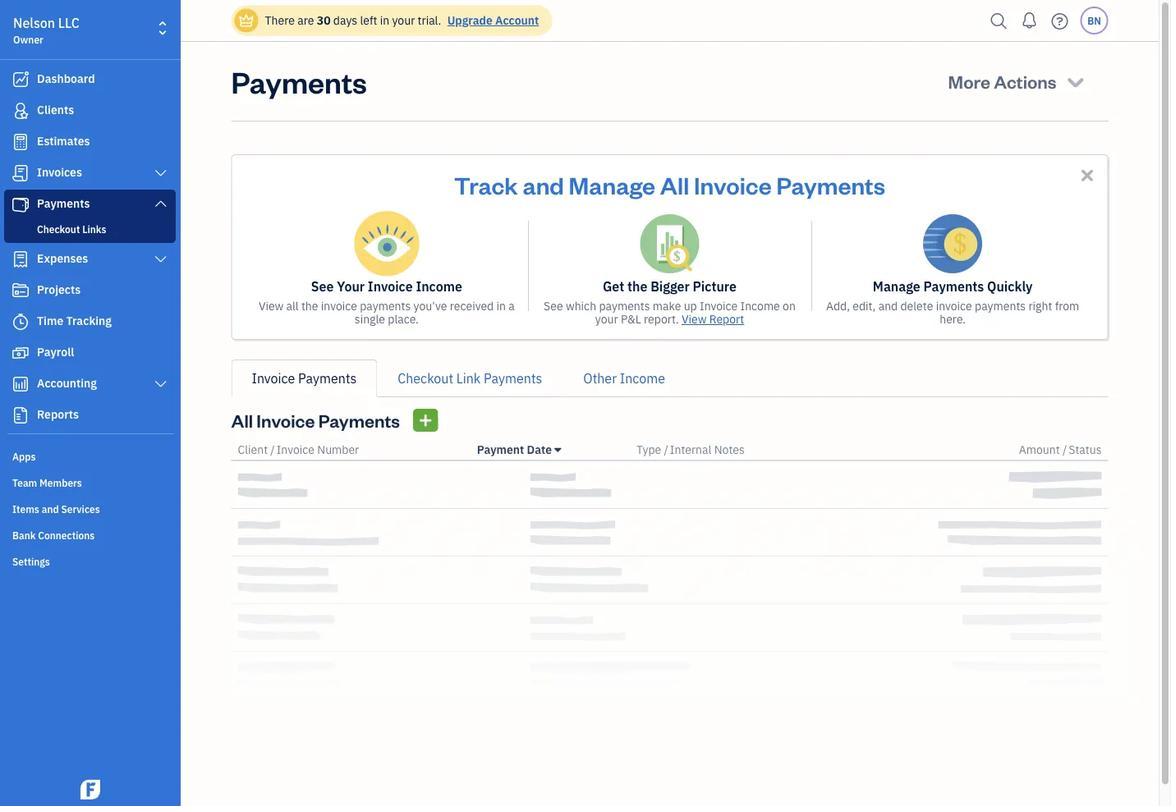 Task type: describe. For each thing, give the bounding box(es) containing it.
chevron large down image for accounting
[[153, 378, 168, 391]]

on
[[783, 299, 796, 314]]

track and manage all invoice payments
[[454, 169, 885, 200]]

your
[[337, 278, 365, 295]]

edit,
[[853, 299, 876, 314]]

left
[[360, 13, 377, 28]]

payment date
[[477, 442, 552, 458]]

amount button
[[1019, 442, 1060, 458]]

make
[[653, 299, 681, 314]]

type
[[637, 442, 661, 458]]

30
[[317, 13, 331, 28]]

which
[[566, 299, 596, 314]]

services
[[61, 503, 100, 516]]

chevron large down image for invoices
[[153, 167, 168, 180]]

projects
[[37, 282, 81, 297]]

invoice inside 'see which payments make up invoice income on your p&l report.'
[[700, 299, 738, 314]]

trial.
[[418, 13, 441, 28]]

more
[[948, 69, 990, 93]]

payroll
[[37, 345, 74, 360]]

payment date button
[[477, 442, 561, 458]]

bank
[[12, 529, 36, 542]]

upgrade
[[447, 13, 493, 28]]

other
[[583, 370, 617, 387]]

expenses link
[[4, 245, 176, 274]]

and inside manage payments quickly add, edit, and delete invoice payments right from here.
[[879, 299, 898, 314]]

checkout link payments
[[398, 370, 542, 387]]

invoice image
[[11, 165, 30, 182]]

your inside 'see which payments make up invoice income on your p&l report.'
[[595, 312, 618, 327]]

estimates link
[[4, 127, 176, 157]]

a
[[509, 299, 515, 314]]

delete
[[901, 299, 933, 314]]

time tracking link
[[4, 307, 176, 337]]

see which payments make up invoice income on your p&l report.
[[544, 299, 796, 327]]

invoice payments link
[[231, 360, 377, 398]]

apps link
[[4, 444, 176, 468]]

link
[[456, 370, 481, 387]]

apps
[[12, 450, 36, 463]]

llc
[[58, 14, 80, 32]]

timer image
[[11, 314, 30, 330]]

account
[[495, 13, 539, 28]]

payment
[[477, 442, 524, 458]]

income inside 'see which payments make up invoice income on your p&l report.'
[[740, 299, 780, 314]]

view report
[[682, 312, 744, 327]]

settings link
[[4, 549, 176, 573]]

days
[[333, 13, 357, 28]]

payments for add,
[[975, 299, 1026, 314]]

projects link
[[4, 276, 176, 306]]

time tracking
[[37, 313, 112, 329]]

p&l
[[621, 312, 641, 327]]

report.
[[644, 312, 679, 327]]

view inside see your invoice income view all the invoice payments you've received in a single place.
[[259, 299, 284, 314]]

nelson
[[13, 14, 55, 32]]

0 vertical spatial all
[[660, 169, 689, 200]]

caretdown image
[[555, 444, 561, 457]]

accounting
[[37, 376, 97, 391]]

invoices
[[37, 165, 82, 180]]

checkout link payments link
[[377, 360, 563, 398]]

/ for invoice
[[271, 442, 275, 458]]

date
[[527, 442, 552, 458]]

get the bigger picture
[[603, 278, 737, 295]]

checkout for checkout links
[[37, 223, 80, 236]]

internal
[[670, 442, 712, 458]]

amount
[[1019, 442, 1060, 458]]

1 vertical spatial all
[[231, 409, 253, 432]]

other income
[[583, 370, 665, 387]]

items
[[12, 503, 39, 516]]

report
[[709, 312, 744, 327]]

income inside see your invoice income view all the invoice payments you've received in a single place.
[[416, 278, 462, 295]]

invoice for your
[[321, 299, 357, 314]]

type / internal notes
[[637, 442, 745, 458]]

0 vertical spatial the
[[628, 278, 648, 295]]

track
[[454, 169, 518, 200]]

team members
[[12, 476, 82, 490]]

main element
[[0, 0, 222, 807]]

client image
[[11, 103, 30, 119]]

in inside see your invoice income view all the invoice payments you've received in a single place.
[[497, 299, 506, 314]]

place.
[[388, 312, 419, 327]]

clients
[[37, 102, 74, 117]]

picture
[[693, 278, 737, 295]]

checkout for checkout link payments
[[398, 370, 453, 387]]

payments inside main element
[[37, 196, 90, 211]]

all
[[286, 299, 299, 314]]

go to help image
[[1047, 9, 1073, 33]]

bank connections
[[12, 529, 95, 542]]

0 vertical spatial in
[[380, 13, 389, 28]]

team
[[12, 476, 37, 490]]

add a new payment image
[[418, 411, 433, 430]]

you've
[[414, 299, 447, 314]]

money image
[[11, 345, 30, 361]]

status
[[1069, 442, 1102, 458]]

manage payments quickly image
[[923, 214, 982, 274]]

are
[[298, 13, 314, 28]]

checkout links
[[37, 223, 106, 236]]

invoice inside see your invoice income view all the invoice payments you've received in a single place.
[[368, 278, 413, 295]]

1 horizontal spatial view
[[682, 312, 707, 327]]

payments link
[[4, 190, 176, 219]]



Task type: locate. For each thing, give the bounding box(es) containing it.
1 vertical spatial manage
[[873, 278, 921, 295]]

your left p&l
[[595, 312, 618, 327]]

0 horizontal spatial view
[[259, 299, 284, 314]]

2 vertical spatial and
[[42, 503, 59, 516]]

chevron large down image inside accounting link
[[153, 378, 168, 391]]

/ for status
[[1063, 442, 1067, 458]]

checkout links link
[[7, 219, 172, 239]]

checkout up expenses
[[37, 223, 80, 236]]

and right track
[[523, 169, 564, 200]]

chevron large down image
[[153, 167, 168, 180], [153, 197, 168, 210], [153, 253, 168, 266], [153, 378, 168, 391]]

time
[[37, 313, 63, 329]]

nelson llc owner
[[13, 14, 80, 46]]

0 vertical spatial manage
[[569, 169, 656, 200]]

amount / status
[[1019, 442, 1102, 458]]

chevron large down image inside the payments link
[[153, 197, 168, 210]]

there are 30 days left in your trial. upgrade account
[[265, 13, 539, 28]]

items and services
[[12, 503, 100, 516]]

1 horizontal spatial invoice
[[936, 299, 972, 314]]

actions
[[994, 69, 1057, 93]]

chevron large down image down estimates 'link'
[[153, 167, 168, 180]]

1 horizontal spatial /
[[664, 442, 668, 458]]

see
[[311, 278, 334, 295], [544, 299, 563, 314]]

client
[[238, 442, 268, 458]]

see your invoice income image
[[354, 211, 419, 276]]

chevron large down image down the payroll link
[[153, 378, 168, 391]]

2 horizontal spatial income
[[740, 299, 780, 314]]

1 horizontal spatial payments
[[599, 299, 650, 314]]

other income link
[[563, 360, 686, 398]]

search image
[[986, 9, 1012, 33]]

invoice down your
[[321, 299, 357, 314]]

see left your
[[311, 278, 334, 295]]

your
[[392, 13, 415, 28], [595, 312, 618, 327]]

0 vertical spatial and
[[523, 169, 564, 200]]

client / invoice number
[[238, 442, 359, 458]]

bn
[[1088, 14, 1101, 27]]

reports link
[[4, 401, 176, 430]]

view
[[259, 299, 284, 314], [682, 312, 707, 327]]

all up the client
[[231, 409, 253, 432]]

and right edit,
[[879, 299, 898, 314]]

2 / from the left
[[664, 442, 668, 458]]

payments
[[360, 299, 411, 314], [599, 299, 650, 314], [975, 299, 1026, 314]]

chevron large down image up checkout links link
[[153, 197, 168, 210]]

estimates
[[37, 133, 90, 149]]

payments down get
[[599, 299, 650, 314]]

0 vertical spatial income
[[416, 278, 462, 295]]

and inside main element
[[42, 503, 59, 516]]

the right all
[[301, 299, 318, 314]]

see inside see your invoice income view all the invoice payments you've received in a single place.
[[311, 278, 334, 295]]

1 vertical spatial checkout
[[398, 370, 453, 387]]

see left which
[[544, 299, 563, 314]]

here.
[[940, 312, 966, 327]]

income up the you've
[[416, 278, 462, 295]]

0 vertical spatial checkout
[[37, 223, 80, 236]]

checkout up add a new payment icon
[[398, 370, 453, 387]]

connections
[[38, 529, 95, 542]]

invoices link
[[4, 159, 176, 188]]

links
[[82, 223, 106, 236]]

all invoice payments
[[231, 409, 400, 432]]

0 horizontal spatial see
[[311, 278, 334, 295]]

income right other
[[620, 370, 665, 387]]

/ right the client
[[271, 442, 275, 458]]

close image
[[1078, 166, 1097, 185]]

1 vertical spatial and
[[879, 299, 898, 314]]

3 chevron large down image from the top
[[153, 253, 168, 266]]

members
[[39, 476, 82, 490]]

see for which
[[544, 299, 563, 314]]

type button
[[637, 442, 661, 458]]

chevron large down image inside invoices link
[[153, 167, 168, 180]]

accounting link
[[4, 370, 176, 399]]

and for manage
[[523, 169, 564, 200]]

0 horizontal spatial invoice
[[321, 299, 357, 314]]

0 horizontal spatial and
[[42, 503, 59, 516]]

payments inside see your invoice income view all the invoice payments you've received in a single place.
[[360, 299, 411, 314]]

the
[[628, 278, 648, 295], [301, 299, 318, 314]]

1 vertical spatial in
[[497, 299, 506, 314]]

number
[[317, 442, 359, 458]]

1 payments from the left
[[360, 299, 411, 314]]

4 chevron large down image from the top
[[153, 378, 168, 391]]

quickly
[[987, 278, 1033, 295]]

0 horizontal spatial /
[[271, 442, 275, 458]]

received
[[450, 299, 494, 314]]

crown image
[[238, 12, 255, 29]]

in
[[380, 13, 389, 28], [497, 299, 506, 314]]

0 vertical spatial your
[[392, 13, 415, 28]]

see your invoice income view all the invoice payments you've received in a single place.
[[259, 278, 515, 327]]

2 horizontal spatial /
[[1063, 442, 1067, 458]]

1 horizontal spatial your
[[595, 312, 618, 327]]

add,
[[826, 299, 850, 314]]

/ for internal
[[664, 442, 668, 458]]

0 horizontal spatial the
[[301, 299, 318, 314]]

all
[[660, 169, 689, 200], [231, 409, 253, 432]]

from
[[1055, 299, 1080, 314]]

see for your
[[311, 278, 334, 295]]

payments inside manage payments quickly add, edit, and delete invoice payments right from here.
[[975, 299, 1026, 314]]

1 vertical spatial your
[[595, 312, 618, 327]]

items and services link
[[4, 496, 176, 521]]

/ left status
[[1063, 442, 1067, 458]]

1 chevron large down image from the top
[[153, 167, 168, 180]]

your left trial.
[[392, 13, 415, 28]]

/ right type button
[[664, 442, 668, 458]]

1 horizontal spatial see
[[544, 299, 563, 314]]

and for services
[[42, 503, 59, 516]]

freshbooks image
[[77, 780, 103, 800]]

chart image
[[11, 376, 30, 393]]

2 vertical spatial income
[[620, 370, 665, 387]]

invoice inside manage payments quickly add, edit, and delete invoice payments right from here.
[[936, 299, 972, 314]]

payments down your
[[360, 299, 411, 314]]

income inside other income link
[[620, 370, 665, 387]]

1 vertical spatial the
[[301, 299, 318, 314]]

payments
[[231, 62, 367, 101], [777, 169, 885, 200], [37, 196, 90, 211], [924, 278, 984, 295], [298, 370, 357, 387], [484, 370, 542, 387], [318, 409, 400, 432]]

/
[[271, 442, 275, 458], [664, 442, 668, 458], [1063, 442, 1067, 458]]

payments down the 'quickly'
[[975, 299, 1026, 314]]

chevron large down image for expenses
[[153, 253, 168, 266]]

2 payments from the left
[[599, 299, 650, 314]]

0 horizontal spatial checkout
[[37, 223, 80, 236]]

manage payments quickly add, edit, and delete invoice payments right from here.
[[826, 278, 1080, 327]]

expense image
[[11, 251, 30, 268]]

3 / from the left
[[1063, 442, 1067, 458]]

income left on
[[740, 299, 780, 314]]

and right items
[[42, 503, 59, 516]]

2 horizontal spatial payments
[[975, 299, 1026, 314]]

1 horizontal spatial manage
[[873, 278, 921, 295]]

bigger
[[651, 278, 690, 295]]

1 horizontal spatial income
[[620, 370, 665, 387]]

expenses
[[37, 251, 88, 266]]

view right make on the top of page
[[682, 312, 707, 327]]

invoice
[[321, 299, 357, 314], [936, 299, 972, 314]]

up
[[684, 299, 697, 314]]

all up get the bigger picture
[[660, 169, 689, 200]]

in left a
[[497, 299, 506, 314]]

2 invoice from the left
[[936, 299, 972, 314]]

chevron large down image down checkout links link
[[153, 253, 168, 266]]

invoice right delete
[[936, 299, 972, 314]]

2 horizontal spatial and
[[879, 299, 898, 314]]

invoice inside see your invoice income view all the invoice payments you've received in a single place.
[[321, 299, 357, 314]]

2 chevron large down image from the top
[[153, 197, 168, 210]]

1 horizontal spatial all
[[660, 169, 689, 200]]

the inside see your invoice income view all the invoice payments you've received in a single place.
[[301, 299, 318, 314]]

there
[[265, 13, 295, 28]]

bank connections link
[[4, 522, 176, 547]]

the right get
[[628, 278, 648, 295]]

1 horizontal spatial and
[[523, 169, 564, 200]]

payment image
[[11, 196, 30, 213]]

clients link
[[4, 96, 176, 126]]

notifications image
[[1016, 4, 1043, 37]]

get the bigger picture image
[[640, 214, 699, 274]]

see inside 'see which payments make up invoice income on your p&l report.'
[[544, 299, 563, 314]]

1 horizontal spatial in
[[497, 299, 506, 314]]

upgrade account link
[[444, 13, 539, 28]]

checkout inside the checkout link payments link
[[398, 370, 453, 387]]

tracking
[[66, 313, 112, 329]]

1 horizontal spatial checkout
[[398, 370, 453, 387]]

payments inside manage payments quickly add, edit, and delete invoice payments right from here.
[[924, 278, 984, 295]]

0 horizontal spatial your
[[392, 13, 415, 28]]

payments for income
[[360, 299, 411, 314]]

invoice for payments
[[936, 299, 972, 314]]

1 / from the left
[[271, 442, 275, 458]]

dashboard
[[37, 71, 95, 86]]

0 horizontal spatial income
[[416, 278, 462, 295]]

chevron large down image inside expenses link
[[153, 253, 168, 266]]

report image
[[11, 407, 30, 424]]

3 payments from the left
[[975, 299, 1026, 314]]

manage inside manage payments quickly add, edit, and delete invoice payments right from here.
[[873, 278, 921, 295]]

0 horizontal spatial in
[[380, 13, 389, 28]]

dashboard image
[[11, 71, 30, 88]]

reports
[[37, 407, 79, 422]]

1 horizontal spatial the
[[628, 278, 648, 295]]

income
[[416, 278, 462, 295], [740, 299, 780, 314], [620, 370, 665, 387]]

view left all
[[259, 299, 284, 314]]

estimate image
[[11, 134, 30, 150]]

and
[[523, 169, 564, 200], [879, 299, 898, 314], [42, 503, 59, 516]]

0 horizontal spatial manage
[[569, 169, 656, 200]]

more actions
[[948, 69, 1057, 93]]

manage
[[569, 169, 656, 200], [873, 278, 921, 295]]

bn button
[[1081, 7, 1108, 34]]

in right left
[[380, 13, 389, 28]]

0 vertical spatial see
[[311, 278, 334, 295]]

checkout inside checkout links link
[[37, 223, 80, 236]]

0 horizontal spatial payments
[[360, 299, 411, 314]]

0 horizontal spatial all
[[231, 409, 253, 432]]

notes
[[714, 442, 745, 458]]

chevron large down image for payments
[[153, 197, 168, 210]]

payments inside 'see which payments make up invoice income on your p&l report.'
[[599, 299, 650, 314]]

owner
[[13, 33, 43, 46]]

settings
[[12, 555, 50, 568]]

1 vertical spatial income
[[740, 299, 780, 314]]

dashboard link
[[4, 65, 176, 94]]

team members link
[[4, 470, 176, 494]]

1 vertical spatial see
[[544, 299, 563, 314]]

get
[[603, 278, 624, 295]]

chevrondown image
[[1064, 70, 1087, 93]]

right
[[1029, 299, 1052, 314]]

project image
[[11, 283, 30, 299]]

1 invoice from the left
[[321, 299, 357, 314]]

checkout
[[37, 223, 80, 236], [398, 370, 453, 387]]



Task type: vqa. For each thing, say whether or not it's contained in the screenshot.
No
no



